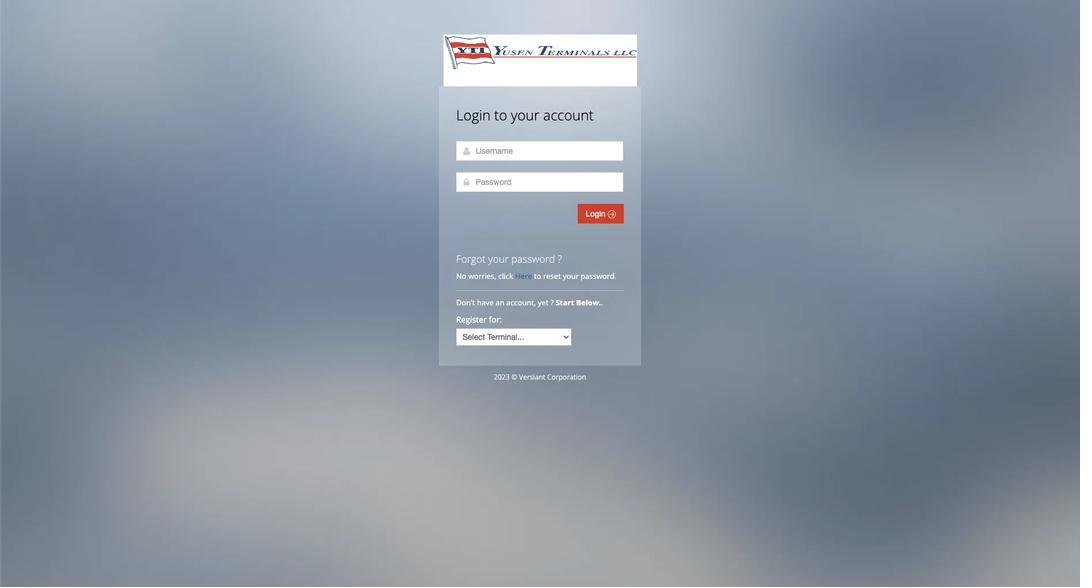 Task type: describe. For each thing, give the bounding box(es) containing it.
login button
[[578, 204, 624, 224]]

password
[[511, 252, 555, 266]]

an
[[496, 297, 504, 308]]

account
[[543, 105, 594, 124]]

lock image
[[462, 177, 471, 187]]

2023
[[494, 372, 510, 382]]

here link
[[515, 271, 532, 281]]

2 horizontal spatial your
[[563, 271, 579, 281]]

versiant
[[519, 372, 546, 382]]

swapright image
[[608, 210, 616, 218]]

register
[[456, 314, 487, 325]]

password.
[[581, 271, 617, 281]]

no
[[456, 271, 466, 281]]

below.
[[576, 297, 601, 308]]

to inside the forgot your password ? no worries, click here to reset your password.
[[534, 271, 541, 281]]

2023 © versiant corporation
[[494, 372, 586, 382]]

Username text field
[[456, 141, 623, 161]]

don't have an account, yet ? start below. .
[[456, 297, 605, 308]]

start
[[556, 297, 574, 308]]

reset
[[543, 271, 561, 281]]

click
[[498, 271, 513, 281]]

yet
[[538, 297, 549, 308]]

worries,
[[468, 271, 496, 281]]

login for login
[[586, 209, 608, 218]]

1 vertical spatial your
[[488, 252, 509, 266]]

account,
[[506, 297, 536, 308]]

0 vertical spatial to
[[494, 105, 507, 124]]

0 horizontal spatial ?
[[551, 297, 554, 308]]

login to your account
[[456, 105, 594, 124]]



Task type: locate. For each thing, give the bounding box(es) containing it.
Password password field
[[456, 172, 623, 192]]

? right the "yet" at the bottom
[[551, 297, 554, 308]]

forgot your password ? no worries, click here to reset your password.
[[456, 252, 617, 281]]

0 vertical spatial ?
[[558, 252, 562, 266]]

to
[[494, 105, 507, 124], [534, 271, 541, 281]]

your right the reset
[[563, 271, 579, 281]]

your up username text box
[[511, 105, 540, 124]]

corporation
[[547, 372, 586, 382]]

don't
[[456, 297, 475, 308]]

0 vertical spatial login
[[456, 105, 491, 124]]

for:
[[489, 314, 502, 325]]

user image
[[462, 146, 471, 156]]

?
[[558, 252, 562, 266], [551, 297, 554, 308]]

your
[[511, 105, 540, 124], [488, 252, 509, 266], [563, 271, 579, 281]]

login
[[456, 105, 491, 124], [586, 209, 608, 218]]

0 horizontal spatial to
[[494, 105, 507, 124]]

? inside the forgot your password ? no worries, click here to reset your password.
[[558, 252, 562, 266]]

1 horizontal spatial your
[[511, 105, 540, 124]]

1 horizontal spatial ?
[[558, 252, 562, 266]]

to up username text box
[[494, 105, 507, 124]]

login for login to your account
[[456, 105, 491, 124]]

1 horizontal spatial to
[[534, 271, 541, 281]]

your up click
[[488, 252, 509, 266]]

©
[[512, 372, 517, 382]]

here
[[515, 271, 532, 281]]

1 vertical spatial login
[[586, 209, 608, 218]]

0 horizontal spatial your
[[488, 252, 509, 266]]

1 vertical spatial ?
[[551, 297, 554, 308]]

.
[[601, 297, 603, 308]]

register for:
[[456, 314, 502, 325]]

have
[[477, 297, 494, 308]]

? up the reset
[[558, 252, 562, 266]]

1 vertical spatial to
[[534, 271, 541, 281]]

to right here link
[[534, 271, 541, 281]]

forgot
[[456, 252, 486, 266]]

0 vertical spatial your
[[511, 105, 540, 124]]

2 vertical spatial your
[[563, 271, 579, 281]]

login inside button
[[586, 209, 608, 218]]

0 horizontal spatial login
[[456, 105, 491, 124]]

1 horizontal spatial login
[[586, 209, 608, 218]]



